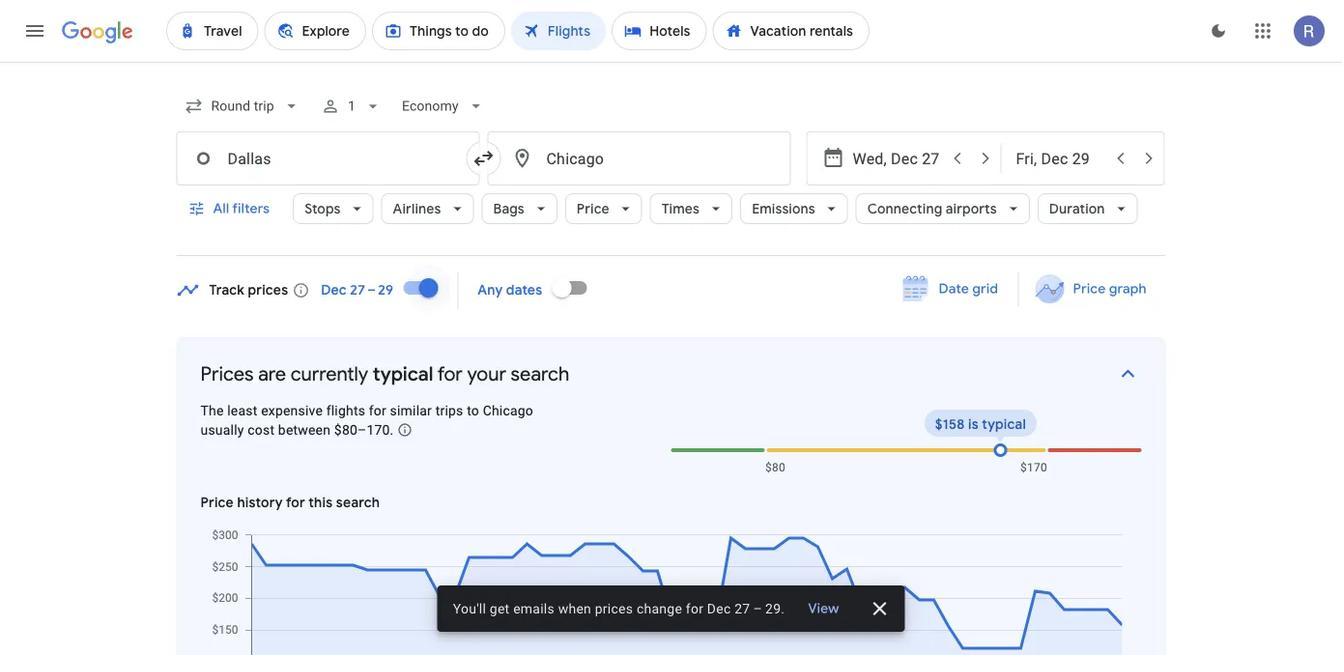 Task type: describe. For each thing, give the bounding box(es) containing it.
none search field containing all filters
[[176, 83, 1166, 256]]

price graph button
[[1023, 272, 1162, 306]]

get
[[490, 601, 510, 617]]

1
[[348, 98, 356, 114]]

27 – 29.
[[735, 601, 785, 617]]

price for price graph
[[1073, 280, 1106, 298]]

flights
[[326, 403, 365, 418]]

between
[[278, 422, 331, 438]]

for inside view status
[[686, 601, 704, 617]]

history
[[237, 494, 283, 511]]

grid
[[973, 280, 999, 298]]

view status
[[438, 586, 905, 632]]

dec inside find the best price region
[[321, 282, 347, 299]]

emissions button
[[740, 186, 848, 232]]

connecting airports button
[[856, 186, 1030, 232]]

date grid
[[939, 280, 999, 298]]

date
[[939, 280, 969, 298]]

price history for this search
[[201, 494, 380, 511]]

loading results progress bar
[[0, 62, 1342, 66]]

you'll get emails when prices change for dec 27 – 29.
[[453, 601, 785, 617]]

price for price history for this search
[[201, 494, 234, 511]]

when
[[558, 601, 592, 617]]

you'll
[[453, 601, 486, 617]]

least
[[227, 403, 258, 418]]

for left this
[[286, 494, 305, 511]]

prices inside find the best price region
[[248, 282, 288, 299]]

emails
[[513, 601, 555, 617]]

is
[[968, 416, 979, 433]]

prices
[[201, 361, 254, 386]]

airports
[[946, 200, 997, 217]]

this
[[309, 494, 333, 511]]

$80
[[765, 461, 786, 475]]

the
[[201, 403, 224, 418]]

usually
[[201, 422, 244, 438]]

trips
[[436, 403, 463, 418]]

track prices
[[209, 282, 288, 299]]

cost
[[248, 422, 275, 438]]

learn more about tracked prices image
[[292, 282, 310, 299]]

main content containing prices are currently
[[176, 265, 1342, 655]]

similar
[[390, 403, 432, 418]]

duration button
[[1038, 186, 1138, 232]]

change appearance image
[[1196, 8, 1242, 54]]

0 horizontal spatial search
[[336, 494, 380, 511]]

change
[[637, 601, 682, 617]]

all filters
[[213, 200, 270, 217]]

$170
[[1021, 461, 1048, 475]]



Task type: vqa. For each thing, say whether or not it's contained in the screenshot.
the The
yes



Task type: locate. For each thing, give the bounding box(es) containing it.
track
[[209, 282, 245, 299]]

learn more about price insights image
[[397, 422, 413, 438]]

0 vertical spatial dec
[[321, 282, 347, 299]]

price button
[[565, 186, 642, 232]]

for inside the least expensive flights for similar trips to chicago usually cost between $80–170 .
[[369, 403, 387, 418]]

0 vertical spatial search
[[511, 361, 569, 386]]

are
[[258, 361, 286, 386]]

search up chicago in the left of the page
[[511, 361, 569, 386]]

Departure text field
[[853, 132, 942, 185]]

stops
[[305, 200, 341, 217]]

expensive
[[261, 403, 323, 418]]

your
[[467, 361, 506, 386]]

$158
[[935, 416, 965, 433]]

connecting airports
[[868, 200, 997, 217]]

for up $80–170
[[369, 403, 387, 418]]

airlines button
[[381, 186, 474, 232]]

1 vertical spatial dec
[[707, 601, 731, 617]]

0 horizontal spatial prices
[[248, 282, 288, 299]]

typical right is
[[982, 416, 1026, 433]]

price graph
[[1073, 280, 1147, 298]]

emissions
[[752, 200, 815, 217]]

any dates
[[478, 282, 543, 299]]

dec left 27 – 29.
[[707, 601, 731, 617]]

Return text field
[[1016, 132, 1105, 185]]

the least expensive flights for similar trips to chicago usually cost between $80–170 .
[[201, 403, 534, 438]]

duration
[[1049, 200, 1105, 217]]

price
[[577, 200, 610, 217], [1073, 280, 1106, 298], [201, 494, 234, 511]]

1 vertical spatial prices
[[595, 601, 633, 617]]

0 vertical spatial typical
[[373, 361, 433, 386]]

bags button
[[482, 186, 558, 232]]

2 vertical spatial price
[[201, 494, 234, 511]]

price inside button
[[1073, 280, 1106, 298]]

for right change at the bottom of the page
[[686, 601, 704, 617]]

date grid button
[[889, 272, 1014, 306]]

prices
[[248, 282, 288, 299], [595, 601, 633, 617]]

dates
[[506, 282, 543, 299]]

dec 27 – 29
[[321, 282, 394, 299]]

prices inside view status
[[595, 601, 633, 617]]

1 horizontal spatial search
[[511, 361, 569, 386]]

price inside popup button
[[577, 200, 610, 217]]

price right the bags popup button
[[577, 200, 610, 217]]

times
[[662, 200, 700, 217]]

times button
[[650, 186, 733, 232]]

.
[[390, 422, 394, 438]]

any
[[478, 282, 503, 299]]

all
[[213, 200, 229, 217]]

0 vertical spatial price
[[577, 200, 610, 217]]

1 vertical spatial typical
[[982, 416, 1026, 433]]

typical
[[373, 361, 433, 386], [982, 416, 1026, 433]]

main menu image
[[23, 19, 46, 43]]

None text field
[[176, 131, 480, 186], [488, 131, 791, 186], [176, 131, 480, 186], [488, 131, 791, 186]]

filters
[[232, 200, 270, 217]]

all filters button
[[176, 186, 285, 232]]

None search field
[[176, 83, 1166, 256]]

prices left learn more about tracked prices image
[[248, 282, 288, 299]]

2 horizontal spatial price
[[1073, 280, 1106, 298]]

1 horizontal spatial typical
[[982, 416, 1026, 433]]

graph
[[1109, 280, 1147, 298]]

price left history
[[201, 494, 234, 511]]

connecting
[[868, 200, 943, 217]]

prices right when
[[595, 601, 633, 617]]

for left your
[[437, 361, 463, 386]]

bags
[[493, 200, 525, 217]]

view button
[[793, 591, 855, 626]]

1 horizontal spatial price
[[577, 200, 610, 217]]

0 vertical spatial prices
[[248, 282, 288, 299]]

None field
[[176, 89, 309, 124], [394, 89, 493, 124], [176, 89, 309, 124], [394, 89, 493, 124]]

dec
[[321, 282, 347, 299], [707, 601, 731, 617]]

to
[[467, 403, 479, 418]]

price for price
[[577, 200, 610, 217]]

1 horizontal spatial prices
[[595, 601, 633, 617]]

1 vertical spatial price
[[1073, 280, 1106, 298]]

prices are currently typical for your search
[[201, 361, 569, 386]]

search
[[511, 361, 569, 386], [336, 494, 380, 511]]

price history graph application
[[199, 528, 1142, 655]]

stops button
[[293, 186, 374, 232]]

0 horizontal spatial dec
[[321, 282, 347, 299]]

find the best price region
[[176, 265, 1166, 322]]

price history graph image
[[199, 528, 1142, 655]]

for
[[437, 361, 463, 386], [369, 403, 387, 418], [286, 494, 305, 511], [686, 601, 704, 617]]

currently
[[291, 361, 368, 386]]

chicago
[[483, 403, 534, 418]]

$158 is typical
[[935, 416, 1026, 433]]

dec right learn more about tracked prices image
[[321, 282, 347, 299]]

airlines
[[393, 200, 441, 217]]

dec inside view status
[[707, 601, 731, 617]]

0 horizontal spatial price
[[201, 494, 234, 511]]

search right this
[[336, 494, 380, 511]]

price left 'graph'
[[1073, 280, 1106, 298]]

$80–170
[[334, 422, 390, 438]]

1 button
[[313, 83, 390, 130]]

1 horizontal spatial dec
[[707, 601, 731, 617]]

view
[[808, 600, 839, 618]]

1 vertical spatial search
[[336, 494, 380, 511]]

main content
[[176, 265, 1342, 655]]

swap origin and destination. image
[[472, 147, 495, 170]]

0 horizontal spatial typical
[[373, 361, 433, 386]]

typical up similar
[[373, 361, 433, 386]]

27 – 29
[[350, 282, 394, 299]]



